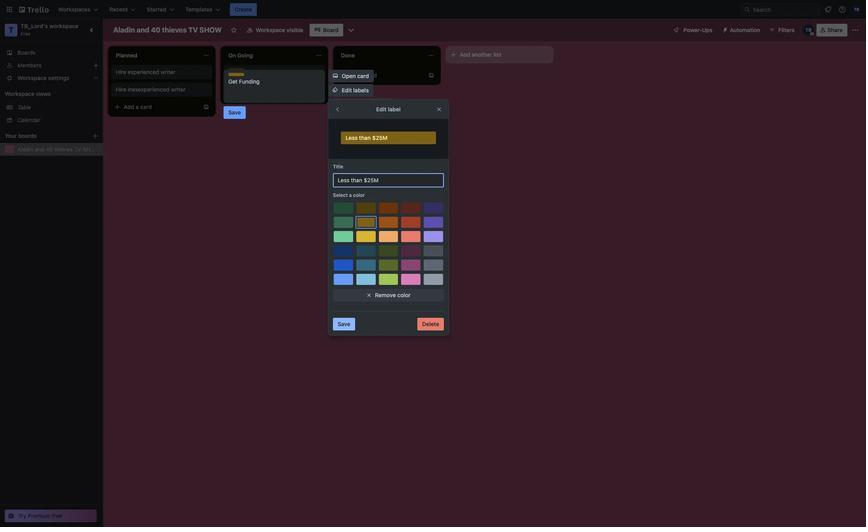 Task type: describe. For each thing, give the bounding box(es) containing it.
than
[[359, 134, 371, 141]]

add another list button
[[446, 46, 554, 63]]

experienced
[[128, 69, 159, 75]]

star or unstar board image
[[231, 27, 237, 33]]

members link
[[0, 59, 103, 72]]

table
[[17, 104, 31, 111]]

workspace visible
[[256, 27, 304, 33]]

tb_lord (tylerblack44) image
[[804, 25, 815, 36]]

list
[[494, 51, 502, 58]]

tyler black (tylerblack44) image
[[852, 5, 862, 14]]

change members button
[[328, 98, 393, 111]]

edit labels
[[342, 87, 369, 94]]

tv inside text field
[[189, 26, 198, 34]]

color: yellow, title: none image
[[228, 68, 244, 71]]

0 notifications image
[[824, 5, 833, 14]]

members
[[17, 62, 41, 69]]

change cover
[[342, 115, 378, 122]]

hire inexexperienced writer
[[116, 86, 186, 93]]

remove
[[375, 292, 396, 299]]

color: yellow, title: "less than $25m" element
[[341, 132, 436, 144]]

search image
[[745, 6, 751, 13]]

archive button
[[328, 170, 366, 182]]

open
[[342, 73, 356, 79]]

hire for hire inexexperienced writer
[[116, 86, 126, 93]]

visible
[[287, 27, 304, 33]]

color inside 'button'
[[398, 292, 411, 299]]

change for change members
[[342, 101, 362, 108]]

get
[[228, 73, 238, 80]]

add for left add a card button
[[124, 104, 134, 110]]

primary element
[[0, 0, 867, 19]]

label
[[388, 106, 401, 113]]

your
[[5, 132, 17, 139]]

inexexperienced
[[128, 86, 169, 93]]

your boards
[[5, 132, 37, 139]]

change cover button
[[328, 113, 383, 125]]

share button
[[817, 24, 848, 36]]

0 horizontal spatial add a card button
[[111, 101, 200, 113]]

writer for hire experienced writer
[[161, 69, 175, 75]]

0 horizontal spatial save button
[[224, 106, 246, 119]]

archive
[[342, 173, 362, 179]]

calendar link
[[17, 116, 98, 124]]

hire inexexperienced writer link
[[116, 86, 208, 94]]

filters button
[[767, 24, 798, 36]]

1 vertical spatial and
[[35, 146, 44, 153]]

ups
[[703, 27, 713, 33]]

free
[[52, 513, 62, 520]]

and inside text field
[[137, 26, 149, 34]]

add a card for add a card button to the right
[[349, 72, 377, 79]]

share
[[828, 27, 843, 33]]

edit labels button
[[328, 84, 374, 97]]

create button
[[230, 3, 257, 16]]

dates
[[354, 158, 368, 165]]

get funding
[[228, 73, 260, 80]]

delete
[[423, 321, 440, 328]]

0 horizontal spatial tv
[[74, 146, 81, 153]]

move button
[[328, 127, 361, 140]]

Board name text field
[[109, 24, 226, 36]]

1 horizontal spatial save button
[[333, 318, 355, 331]]

aladin and 40 thieves tv show inside aladin and 40 thieves tv show text field
[[113, 26, 222, 34]]

funding
[[239, 73, 260, 80]]

hire experienced writer link
[[116, 68, 208, 76]]

1 horizontal spatial a
[[349, 192, 352, 198]]

edit dates
[[342, 158, 368, 165]]

open card link
[[328, 70, 374, 83]]

boards
[[18, 132, 37, 139]]

add a card for left add a card button
[[124, 104, 152, 110]]

less than $25m
[[346, 134, 388, 141]]

workspace for workspace views
[[5, 90, 34, 97]]

select a color
[[333, 192, 365, 198]]

change for change cover
[[342, 115, 362, 122]]

aladin inside text field
[[113, 26, 135, 34]]

save for the right save button
[[338, 321, 351, 328]]

thieves inside aladin and 40 thieves tv show text field
[[162, 26, 187, 34]]

free
[[21, 31, 31, 37]]

writer for hire inexexperienced writer
[[171, 86, 186, 93]]

change members
[[342, 101, 388, 108]]

save for save button to the left
[[228, 109, 241, 116]]

power-ups
[[684, 27, 713, 33]]

create from template… image for left add a card button
[[203, 104, 209, 110]]

board
[[323, 27, 339, 33]]

edit label
[[377, 106, 401, 113]]

delete button
[[418, 318, 444, 331]]

1 vertical spatial aladin
[[17, 146, 33, 153]]

your boards with 1 items element
[[5, 131, 80, 141]]

copy
[[342, 144, 356, 151]]

workspace views
[[5, 90, 51, 97]]

0 horizontal spatial show
[[83, 146, 100, 153]]

workspace
[[49, 23, 78, 29]]

add another list
[[460, 51, 502, 58]]

return to previous screen image
[[335, 106, 341, 113]]

customize views image
[[348, 26, 356, 34]]



Task type: vqa. For each thing, say whether or not it's contained in the screenshot.
the leftmost Save
yes



Task type: locate. For each thing, give the bounding box(es) containing it.
0 vertical spatial thieves
[[162, 26, 187, 34]]

1 vertical spatial save
[[338, 321, 351, 328]]

thieves
[[162, 26, 187, 34], [54, 146, 73, 153]]

add
[[460, 51, 471, 58], [349, 72, 360, 79], [124, 104, 134, 110]]

another
[[472, 51, 492, 58]]

1 horizontal spatial color
[[398, 292, 411, 299]]

and
[[137, 26, 149, 34], [35, 146, 44, 153]]

tb_lord's workspace link
[[21, 23, 78, 29]]

add a card button down the hire inexexperienced writer
[[111, 101, 200, 113]]

aladin and 40 thieves tv show link
[[17, 146, 100, 154]]

workspace left visible
[[256, 27, 285, 33]]

a for add a card button to the right
[[361, 72, 364, 79]]

0 vertical spatial change
[[342, 101, 362, 108]]

0 horizontal spatial save
[[228, 109, 241, 116]]

1 horizontal spatial 40
[[151, 26, 161, 34]]

1 vertical spatial show
[[83, 146, 100, 153]]

edit for edit labels
[[342, 87, 352, 94]]

0 vertical spatial edit
[[342, 87, 352, 94]]

workspace up table
[[5, 90, 34, 97]]

boards
[[17, 49, 35, 56]]

1 vertical spatial thieves
[[54, 146, 73, 153]]

a for left add a card button
[[136, 104, 139, 110]]

writer down hire experienced writer link in the top left of the page
[[171, 86, 186, 93]]

0 horizontal spatial add
[[124, 104, 134, 110]]

$25m
[[373, 134, 388, 141]]

boards link
[[0, 46, 103, 59]]

1 vertical spatial change
[[342, 115, 362, 122]]

card inside 'link'
[[357, 73, 369, 79]]

edit
[[342, 87, 352, 94], [377, 106, 387, 113], [342, 158, 352, 165]]

None text field
[[333, 173, 444, 188]]

1 horizontal spatial workspace
[[256, 27, 285, 33]]

save button
[[224, 106, 246, 119], [333, 318, 355, 331]]

try premium free
[[18, 513, 62, 520]]

get funding link
[[228, 73, 321, 81]]

create from template… image for add a card button to the right
[[428, 72, 435, 79]]

labels
[[354, 87, 369, 94]]

Get Funding text field
[[228, 78, 321, 100]]

close popover image
[[436, 106, 443, 113]]

1 vertical spatial workspace
[[5, 90, 34, 97]]

t
[[9, 25, 14, 35]]

add board image
[[92, 133, 98, 139]]

hire for hire experienced writer
[[116, 69, 126, 75]]

color right select
[[353, 192, 365, 198]]

change
[[342, 101, 362, 108], [342, 115, 362, 122]]

0 vertical spatial save button
[[224, 106, 246, 119]]

1 vertical spatial add a card
[[124, 104, 152, 110]]

0 horizontal spatial create from template… image
[[203, 104, 209, 110]]

1 vertical spatial tv
[[74, 146, 81, 153]]

1 horizontal spatial add a card button
[[336, 69, 425, 82]]

hire left experienced
[[116, 69, 126, 75]]

add for add another list button
[[460, 51, 471, 58]]

add a card down inexexperienced
[[124, 104, 152, 110]]

tb_lord's workspace free
[[21, 23, 78, 37]]

hire left inexexperienced
[[116, 86, 126, 93]]

calendar
[[17, 117, 40, 123]]

0 vertical spatial save
[[228, 109, 241, 116]]

add up edit labels
[[349, 72, 360, 79]]

1 horizontal spatial add a card
[[349, 72, 377, 79]]

card for left add a card button's create from template… image
[[140, 104, 152, 110]]

try premium free button
[[5, 510, 97, 523]]

power-ups button
[[668, 24, 718, 36]]

1 vertical spatial hire
[[116, 86, 126, 93]]

workspace
[[256, 27, 285, 33], [5, 90, 34, 97]]

color: yellow, title: none image
[[228, 73, 244, 76]]

1 vertical spatial writer
[[171, 86, 186, 93]]

title
[[333, 164, 344, 170]]

edit for edit label
[[377, 106, 387, 113]]

0 vertical spatial add
[[460, 51, 471, 58]]

1 horizontal spatial aladin
[[113, 26, 135, 34]]

1 vertical spatial a
[[136, 104, 139, 110]]

t link
[[5, 24, 17, 36]]

writer up hire inexexperienced writer link
[[161, 69, 175, 75]]

1 horizontal spatial add
[[349, 72, 360, 79]]

copy button
[[328, 141, 360, 154]]

aladin and 40 thieves tv show
[[113, 26, 222, 34], [17, 146, 100, 153]]

1 horizontal spatial create from template… image
[[428, 72, 435, 79]]

add inside button
[[460, 51, 471, 58]]

0 vertical spatial aladin
[[113, 26, 135, 34]]

1 vertical spatial 40
[[46, 146, 53, 153]]

0 vertical spatial tv
[[189, 26, 198, 34]]

0 horizontal spatial a
[[136, 104, 139, 110]]

automation
[[731, 27, 761, 33]]

table link
[[17, 104, 98, 111]]

0 vertical spatial show
[[200, 26, 222, 34]]

add a card button up labels on the top left
[[336, 69, 425, 82]]

power-
[[684, 27, 703, 33]]

1 horizontal spatial thieves
[[162, 26, 187, 34]]

0 vertical spatial 40
[[151, 26, 161, 34]]

2 vertical spatial a
[[349, 192, 352, 198]]

show menu image
[[852, 26, 860, 34]]

0 horizontal spatial 40
[[46, 146, 53, 153]]

hire inside hire inexexperienced writer link
[[116, 86, 126, 93]]

40 inside aladin and 40 thieves tv show text field
[[151, 26, 161, 34]]

Search field
[[751, 4, 820, 15]]

0 horizontal spatial workspace
[[5, 90, 34, 97]]

show down add board image
[[83, 146, 100, 153]]

show inside text field
[[200, 26, 222, 34]]

0 horizontal spatial and
[[35, 146, 44, 153]]

edit dates button
[[328, 155, 373, 168]]

change up move
[[342, 115, 362, 122]]

card
[[366, 72, 377, 79], [357, 73, 369, 79], [140, 104, 152, 110]]

edit left labels on the top left
[[342, 87, 352, 94]]

automation button
[[719, 24, 765, 36]]

0 horizontal spatial add a card
[[124, 104, 152, 110]]

add down inexexperienced
[[124, 104, 134, 110]]

0 vertical spatial color
[[353, 192, 365, 198]]

0 horizontal spatial aladin
[[17, 146, 33, 153]]

create from template… image
[[428, 72, 435, 79], [203, 104, 209, 110]]

less
[[346, 134, 358, 141]]

1 horizontal spatial save
[[338, 321, 351, 328]]

a down inexexperienced
[[136, 104, 139, 110]]

add a card
[[349, 72, 377, 79], [124, 104, 152, 110]]

color
[[353, 192, 365, 198], [398, 292, 411, 299]]

a right open
[[361, 72, 364, 79]]

filters
[[779, 27, 795, 33]]

card down inexexperienced
[[140, 104, 152, 110]]

open information menu image
[[839, 6, 847, 13]]

add left "another"
[[460, 51, 471, 58]]

add a card up labels on the top left
[[349, 72, 377, 79]]

save
[[228, 109, 241, 116], [338, 321, 351, 328]]

edit left dates on the left top of the page
[[342, 158, 352, 165]]

select
[[333, 192, 348, 198]]

1 hire from the top
[[116, 69, 126, 75]]

1 horizontal spatial aladin and 40 thieves tv show
[[113, 26, 222, 34]]

edit card image
[[315, 69, 321, 75]]

2 hire from the top
[[116, 86, 126, 93]]

2 horizontal spatial add
[[460, 51, 471, 58]]

1 vertical spatial add a card button
[[111, 101, 200, 113]]

1 vertical spatial save button
[[333, 318, 355, 331]]

a right select
[[349, 192, 352, 198]]

color right remove
[[398, 292, 411, 299]]

0 vertical spatial workspace
[[256, 27, 285, 33]]

create
[[235, 6, 252, 13]]

tv
[[189, 26, 198, 34], [74, 146, 81, 153]]

open card
[[342, 73, 369, 79]]

members
[[364, 101, 388, 108]]

card for create from template… image associated with add a card button to the right
[[366, 72, 377, 79]]

0 vertical spatial hire
[[116, 69, 126, 75]]

0 vertical spatial create from template… image
[[428, 72, 435, 79]]

0 horizontal spatial aladin and 40 thieves tv show
[[17, 146, 100, 153]]

0 vertical spatial and
[[137, 26, 149, 34]]

premium
[[28, 513, 50, 520]]

change inside button
[[342, 115, 362, 122]]

move
[[342, 130, 356, 136]]

1 horizontal spatial tv
[[189, 26, 198, 34]]

change down "edit labels" button
[[342, 101, 362, 108]]

1 vertical spatial edit
[[377, 106, 387, 113]]

1 horizontal spatial show
[[200, 26, 222, 34]]

2 vertical spatial edit
[[342, 158, 352, 165]]

aladin
[[113, 26, 135, 34], [17, 146, 33, 153]]

thieves inside aladin and 40 thieves tv show link
[[54, 146, 73, 153]]

edit left label
[[377, 106, 387, 113]]

2 vertical spatial add
[[124, 104, 134, 110]]

40
[[151, 26, 161, 34], [46, 146, 53, 153]]

1 vertical spatial aladin and 40 thieves tv show
[[17, 146, 100, 153]]

0 vertical spatial a
[[361, 72, 364, 79]]

0 vertical spatial aladin and 40 thieves tv show
[[113, 26, 222, 34]]

a
[[361, 72, 364, 79], [136, 104, 139, 110], [349, 192, 352, 198]]

hire
[[116, 69, 126, 75], [116, 86, 126, 93]]

1 vertical spatial color
[[398, 292, 411, 299]]

board link
[[310, 24, 344, 36]]

writer
[[161, 69, 175, 75], [171, 86, 186, 93]]

remove color button
[[333, 289, 444, 302]]

try
[[18, 513, 26, 520]]

40 inside aladin and 40 thieves tv show link
[[46, 146, 53, 153]]

0 horizontal spatial color
[[353, 192, 365, 198]]

workspace inside workspace visible button
[[256, 27, 285, 33]]

card right open
[[357, 73, 369, 79]]

0 horizontal spatial thieves
[[54, 146, 73, 153]]

show left star or unstar board "image"
[[200, 26, 222, 34]]

0 vertical spatial add a card button
[[336, 69, 425, 82]]

card up labels on the top left
[[366, 72, 377, 79]]

0 vertical spatial writer
[[161, 69, 175, 75]]

add for add a card button to the right
[[349, 72, 360, 79]]

2 horizontal spatial a
[[361, 72, 364, 79]]

change inside button
[[342, 101, 362, 108]]

show
[[200, 26, 222, 34], [83, 146, 100, 153]]

hire inside hire experienced writer link
[[116, 69, 126, 75]]

1 change from the top
[[342, 101, 362, 108]]

views
[[36, 90, 51, 97]]

workspace for workspace visible
[[256, 27, 285, 33]]

edit for edit dates
[[342, 158, 352, 165]]

tb_lord's
[[21, 23, 48, 29]]

workspace visible button
[[242, 24, 308, 36]]

sm image
[[719, 24, 731, 35]]

remove color
[[375, 292, 411, 299]]

cover
[[364, 115, 378, 122]]

1 horizontal spatial and
[[137, 26, 149, 34]]

hire experienced writer
[[116, 69, 175, 75]]

1 vertical spatial create from template… image
[[203, 104, 209, 110]]

2 change from the top
[[342, 115, 362, 122]]

add a card button
[[336, 69, 425, 82], [111, 101, 200, 113]]

1 vertical spatial add
[[349, 72, 360, 79]]

0 vertical spatial add a card
[[349, 72, 377, 79]]



